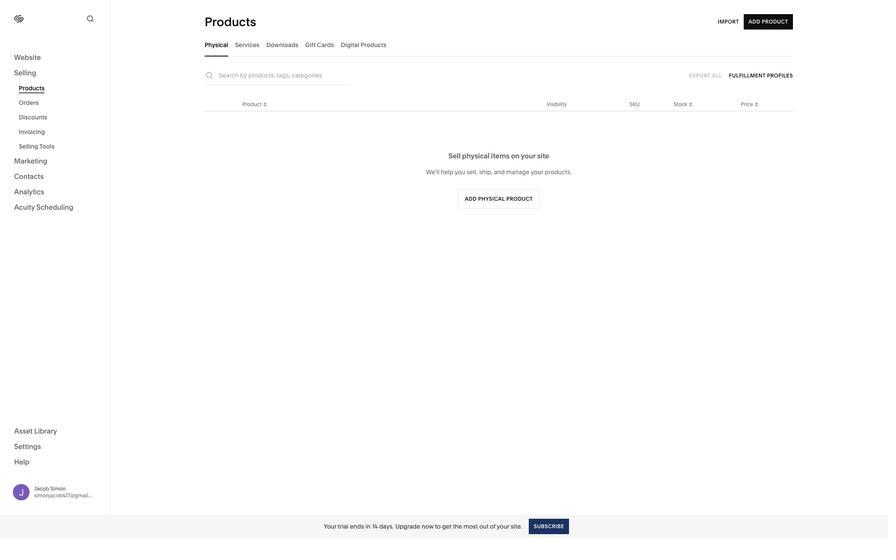 Task type: describe. For each thing, give the bounding box(es) containing it.
visibility
[[547, 101, 567, 107]]

acuity scheduling
[[14, 203, 73, 212]]

in
[[366, 523, 371, 531]]

orders
[[19, 99, 39, 107]]

marketing
[[14, 157, 47, 165]]

upgrade
[[396, 523, 421, 531]]

the
[[453, 523, 463, 531]]

add product button
[[744, 14, 794, 30]]

asset
[[14, 427, 33, 436]]

subscribe button
[[529, 519, 569, 535]]

discounts link
[[19, 110, 100, 125]]

digital
[[341, 41, 360, 49]]

0 vertical spatial your
[[521, 152, 536, 160]]

sell physical items on your site
[[449, 152, 550, 160]]

selling link
[[14, 68, 95, 78]]

physical for add
[[479, 196, 505, 202]]

jacob simon simonjacob477@gmail.com
[[34, 486, 100, 499]]

your trial ends in 14 days. upgrade now to get the most out of your site.
[[324, 523, 523, 531]]

selling for selling
[[14, 69, 36, 77]]

and
[[494, 168, 505, 176]]

add physical product
[[465, 196, 533, 202]]

ship,
[[479, 168, 493, 176]]

help
[[14, 458, 29, 466]]

invoicing
[[19, 128, 45, 136]]

cards
[[317, 41, 334, 49]]

all
[[712, 72, 723, 79]]

products link
[[19, 81, 100, 96]]

to
[[435, 523, 441, 531]]

scheduling
[[36, 203, 73, 212]]

subscribe
[[534, 523, 565, 530]]

digital products button
[[341, 33, 387, 57]]

gift
[[305, 41, 316, 49]]

fulfillment
[[730, 72, 766, 79]]

physical button
[[205, 33, 228, 57]]

import
[[718, 18, 740, 25]]

product
[[507, 196, 533, 202]]

tab list containing physical
[[205, 33, 794, 57]]

library
[[34, 427, 57, 436]]

2 vertical spatial products
[[19, 84, 45, 92]]

analytics link
[[14, 187, 95, 198]]

1 vertical spatial your
[[531, 168, 544, 176]]

price
[[741, 101, 754, 107]]

days.
[[379, 523, 394, 531]]

ends
[[350, 523, 364, 531]]

items
[[491, 152, 510, 160]]

export
[[690, 72, 711, 79]]

asset library
[[14, 427, 57, 436]]

sell
[[449, 152, 461, 160]]

contacts
[[14, 172, 44, 181]]

services
[[235, 41, 260, 49]]

trial
[[338, 523, 349, 531]]

physical for sell
[[463, 152, 490, 160]]

settings link
[[14, 442, 95, 452]]

now
[[422, 523, 434, 531]]

fulfillment profiles button
[[730, 68, 794, 83]]

help link
[[14, 457, 29, 467]]

services button
[[235, 33, 260, 57]]

settings
[[14, 442, 41, 451]]

acuity
[[14, 203, 35, 212]]



Task type: vqa. For each thing, say whether or not it's contained in the screenshot.
Date for Month To Date
no



Task type: locate. For each thing, give the bounding box(es) containing it.
add for add physical product
[[465, 196, 477, 202]]

we'll
[[426, 168, 440, 176]]

your
[[521, 152, 536, 160], [531, 168, 544, 176], [497, 523, 510, 531]]

stock
[[674, 101, 688, 107]]

tools
[[39, 143, 54, 150]]

1 vertical spatial add
[[465, 196, 477, 202]]

selling tools
[[19, 143, 54, 150]]

selling up marketing
[[19, 143, 38, 150]]

0 vertical spatial add
[[749, 18, 761, 25]]

sku
[[630, 101, 640, 107]]

orders link
[[19, 96, 100, 110]]

profiles
[[768, 72, 794, 79]]

0 horizontal spatial product
[[243, 101, 262, 107]]

analytics
[[14, 188, 44, 196]]

Search by products, tags, categories field
[[219, 71, 351, 80]]

product inside add product button
[[762, 18, 789, 25]]

0 vertical spatial selling
[[14, 69, 36, 77]]

you
[[455, 168, 466, 176]]

products up physical button
[[205, 15, 256, 29]]

selling
[[14, 69, 36, 77], [19, 143, 38, 150]]

gift cards button
[[305, 33, 334, 57]]

physical
[[205, 41, 228, 49]]

jacob
[[34, 486, 49, 492]]

physical down the ship, at top right
[[479, 196, 505, 202]]

14
[[372, 523, 378, 531]]

we'll help you sell, ship, and manage your products.
[[426, 168, 572, 176]]

add right import
[[749, 18, 761, 25]]

digital products
[[341, 41, 387, 49]]

0 vertical spatial product
[[762, 18, 789, 25]]

simonjacob477@gmail.com
[[34, 493, 100, 499]]

add product
[[749, 18, 789, 25]]

contacts link
[[14, 172, 95, 182]]

0 horizontal spatial products
[[19, 84, 45, 92]]

physical up sell,
[[463, 152, 490, 160]]

2 horizontal spatial products
[[361, 41, 387, 49]]

of
[[490, 523, 496, 531]]

0 horizontal spatial add
[[465, 196, 477, 202]]

0 vertical spatial products
[[205, 15, 256, 29]]

your
[[324, 523, 337, 531]]

site
[[538, 152, 550, 160]]

your down site
[[531, 168, 544, 176]]

dropdown icon image
[[262, 100, 269, 106], [688, 100, 695, 106], [754, 100, 761, 106], [262, 102, 269, 109], [688, 102, 695, 109], [754, 102, 761, 109]]

downloads
[[267, 41, 299, 49]]

2 vertical spatial your
[[497, 523, 510, 531]]

website link
[[14, 53, 95, 63]]

acuity scheduling link
[[14, 203, 95, 213]]

1 vertical spatial selling
[[19, 143, 38, 150]]

selling for selling tools
[[19, 143, 38, 150]]

add for add product
[[749, 18, 761, 25]]

site.
[[511, 523, 523, 531]]

products.
[[545, 168, 572, 176]]

simon
[[50, 486, 66, 492]]

add down sell,
[[465, 196, 477, 202]]

products up orders
[[19, 84, 45, 92]]

products inside button
[[361, 41, 387, 49]]

help
[[441, 168, 454, 176]]

asset library link
[[14, 427, 95, 437]]

gift cards
[[305, 41, 334, 49]]

1 horizontal spatial product
[[762, 18, 789, 25]]

out
[[480, 523, 489, 531]]

invoicing link
[[19, 125, 100, 139]]

add physical product button
[[458, 190, 541, 209]]

0 vertical spatial physical
[[463, 152, 490, 160]]

1 horizontal spatial add
[[749, 18, 761, 25]]

1 vertical spatial products
[[361, 41, 387, 49]]

1 vertical spatial physical
[[479, 196, 505, 202]]

export all button
[[690, 68, 723, 83]]

export all
[[690, 72, 723, 79]]

products
[[205, 15, 256, 29], [361, 41, 387, 49], [19, 84, 45, 92]]

physical
[[463, 152, 490, 160], [479, 196, 505, 202]]

get
[[443, 523, 452, 531]]

marketing link
[[14, 156, 95, 167]]

tab list
[[205, 33, 794, 57]]

website
[[14, 53, 41, 62]]

your right the of
[[497, 523, 510, 531]]

downloads button
[[267, 33, 299, 57]]

manage
[[507, 168, 530, 176]]

selling tools link
[[19, 139, 100, 154]]

1 horizontal spatial products
[[205, 15, 256, 29]]

add
[[749, 18, 761, 25], [465, 196, 477, 202]]

products right digital
[[361, 41, 387, 49]]

selling down website
[[14, 69, 36, 77]]

fulfillment profiles
[[730, 72, 794, 79]]

your right on
[[521, 152, 536, 160]]

on
[[512, 152, 520, 160]]

import button
[[718, 14, 740, 30]]

discounts
[[19, 114, 47, 121]]

physical inside button
[[479, 196, 505, 202]]

sell,
[[467, 168, 478, 176]]

most
[[464, 523, 478, 531]]

1 vertical spatial product
[[243, 101, 262, 107]]



